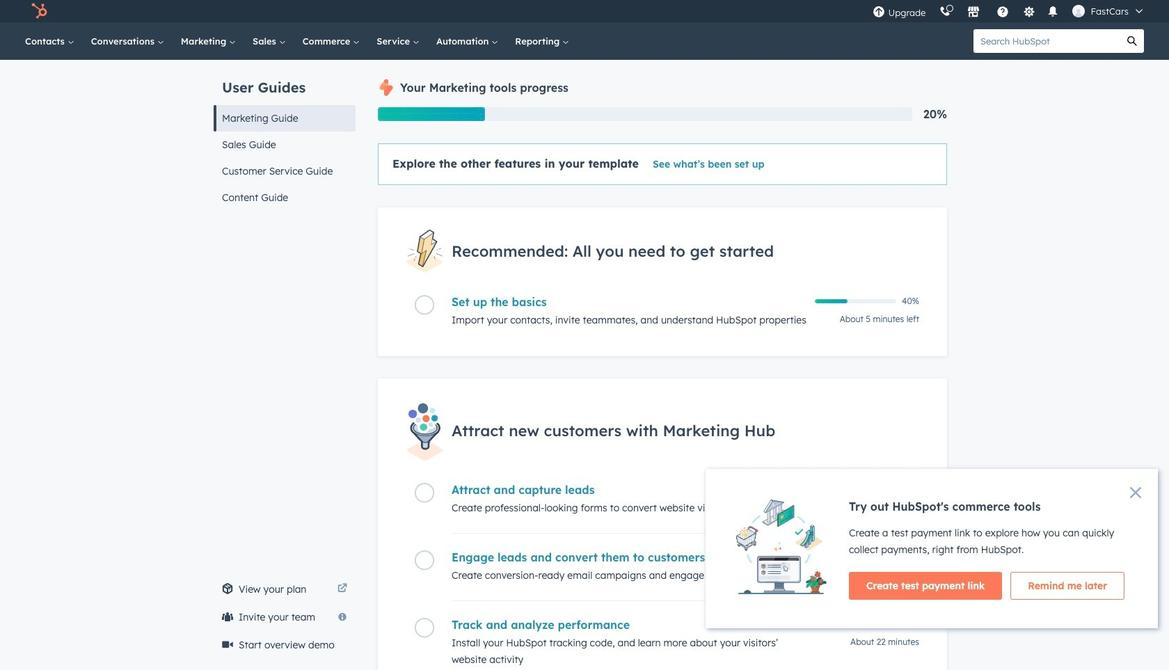 Task type: vqa. For each thing, say whether or not it's contained in the screenshot.
🇺🇸 popup button
no



Task type: describe. For each thing, give the bounding box(es) containing it.
Search HubSpot search field
[[974, 29, 1121, 53]]



Task type: locate. For each thing, give the bounding box(es) containing it.
menu
[[867, 0, 1153, 22]]

link opens in a new window image
[[338, 581, 347, 598], [338, 584, 347, 595]]

christina overa image
[[1073, 5, 1086, 17]]

user guides element
[[214, 60, 356, 211]]

close image
[[1131, 487, 1142, 499]]

[object object] complete progress bar
[[815, 300, 848, 304]]

1 link opens in a new window image from the top
[[338, 581, 347, 598]]

2 link opens in a new window image from the top
[[338, 584, 347, 595]]

progress bar
[[378, 107, 485, 121]]

marketplaces image
[[968, 6, 981, 19]]



